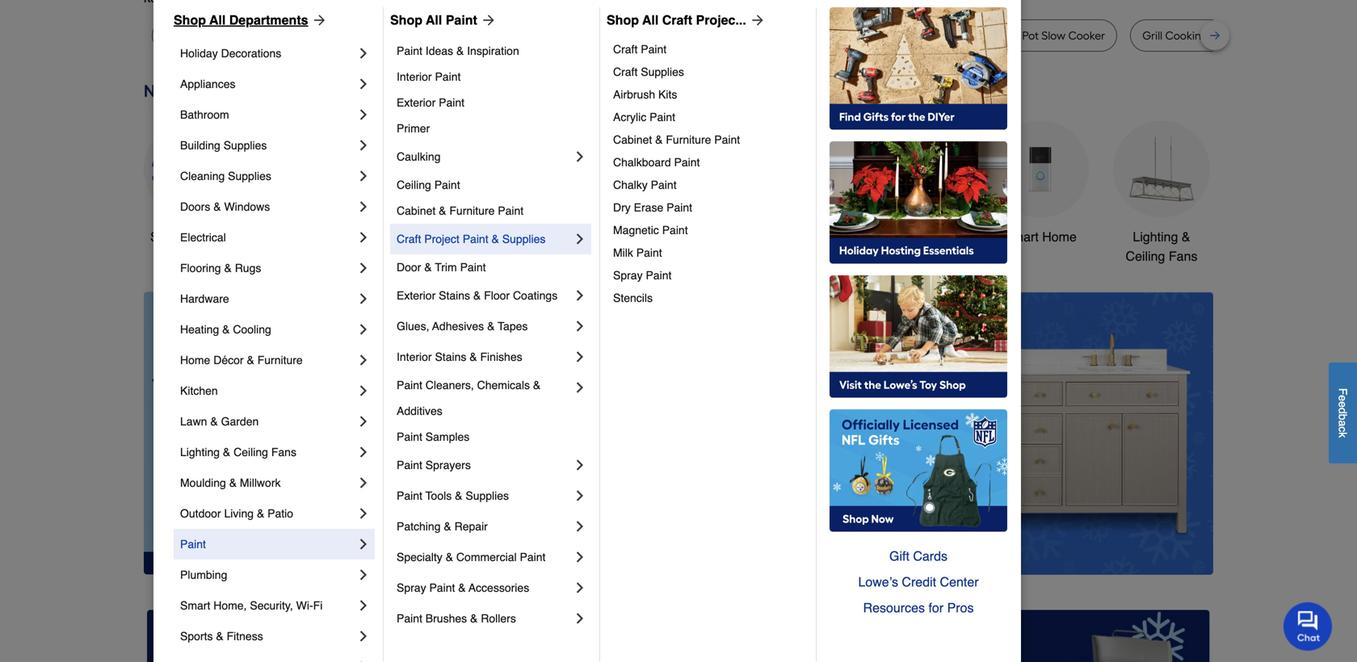 Task type: describe. For each thing, give the bounding box(es) containing it.
1 e from the top
[[1337, 395, 1350, 402]]

lawn
[[180, 415, 207, 428]]

1 vertical spatial cabinet & furniture paint link
[[397, 198, 588, 224]]

chevron right image for smart home, security, wi-fi
[[356, 598, 372, 614]]

& inside the outdoor living & patio link
[[257, 507, 264, 520]]

chevron right image for moulding & millwork
[[356, 475, 372, 491]]

erase
[[634, 201, 664, 214]]

security,
[[250, 600, 293, 613]]

spray paint & accessories
[[397, 582, 529, 595]]

faucets
[[678, 229, 723, 244]]

k
[[1337, 432, 1350, 438]]

paint down food
[[641, 43, 667, 56]]

pot for instant pot
[[936, 29, 952, 42]]

supplies for cleaning supplies
[[228, 170, 271, 183]]

shop for shop all paint
[[390, 13, 423, 27]]

craft for craft project paint & supplies
[[397, 233, 421, 246]]

stencils link
[[613, 287, 805, 309]]

all for craft
[[643, 13, 659, 27]]

outdoor for outdoor living & patio
[[180, 507, 221, 520]]

tools link
[[386, 121, 483, 247]]

paint samples
[[397, 431, 470, 444]]

rack
[[1305, 29, 1330, 42]]

outdoor living & patio link
[[180, 499, 356, 529]]

all for deals
[[184, 229, 198, 244]]

craft project paint & supplies link
[[397, 224, 572, 255]]

windows
[[224, 200, 270, 213]]

2 cooking from the left
[[1166, 29, 1209, 42]]

triple
[[352, 29, 380, 42]]

paint down "triple slow cooker" in the top of the page
[[397, 44, 423, 57]]

recommended searches for you heading
[[144, 0, 1214, 6]]

supplies for craft supplies
[[641, 65, 684, 78]]

1 slow from the left
[[164, 29, 188, 42]]

& inside paint brushes & rollers link
[[470, 613, 478, 625]]

building supplies
[[180, 139, 267, 152]]

paint down ideas
[[435, 70, 461, 83]]

0 horizontal spatial lighting
[[180, 446, 220, 459]]

2 e from the top
[[1337, 402, 1350, 408]]

officially licensed n f l gifts. shop now. image
[[830, 410, 1008, 533]]

craft paint link
[[613, 38, 805, 61]]

shop all departments
[[174, 13, 308, 27]]

shop for shop all craft projec...
[[607, 13, 639, 27]]

0 horizontal spatial bathroom
[[180, 108, 229, 121]]

hardware
[[180, 293, 229, 305]]

find gifts for the diyer. image
[[830, 7, 1008, 130]]

supplies down paint sprayers link
[[466, 490, 509, 503]]

scroll to item #5 element
[[895, 544, 937, 554]]

paint down dry erase paint
[[662, 224, 688, 237]]

chevron right image for paint
[[356, 537, 372, 553]]

paint samples link
[[397, 424, 588, 450]]

chevron right image for lighting & ceiling fans
[[356, 444, 372, 461]]

microwave countertop
[[483, 29, 601, 42]]

paint up patching
[[397, 490, 423, 503]]

grill cooking grate & warming rack
[[1143, 29, 1330, 42]]

& inside "interior stains & finishes" 'link'
[[470, 351, 477, 364]]

shop
[[150, 229, 180, 244]]

pot for crock pot
[[298, 29, 314, 42]]

stains for interior
[[435, 351, 467, 364]]

glues,
[[397, 320, 429, 333]]

lowe's
[[859, 575, 899, 590]]

dry erase paint link
[[613, 196, 805, 219]]

craft paint
[[613, 43, 667, 56]]

slow cooker
[[164, 29, 228, 42]]

paint down chalkboard paint
[[651, 179, 677, 192]]

grill
[[1143, 29, 1163, 42]]

paint down milk paint
[[646, 269, 672, 282]]

gift
[[890, 549, 910, 564]]

sports & fitness link
[[180, 621, 356, 652]]

paint brushes & rollers
[[397, 613, 516, 625]]

additives
[[397, 405, 443, 418]]

craft project paint & supplies
[[397, 233, 546, 246]]

chevron right image for outdoor living & patio
[[356, 506, 372, 522]]

& inside paint cleaners, chemicals & additives
[[533, 379, 541, 392]]

arrow right image for shop all paint
[[477, 12, 497, 28]]

chevron right image for spray paint & accessories
[[572, 580, 588, 596]]

samples
[[426, 431, 470, 444]]

chevron right image for paint tools & supplies
[[572, 488, 588, 504]]

lowe's credit center
[[859, 575, 979, 590]]

living
[[224, 507, 254, 520]]

0 horizontal spatial cabinet
[[397, 204, 436, 217]]

& inside moulding & millwork link
[[229, 477, 237, 490]]

paint down caulking on the top left of the page
[[434, 179, 460, 192]]

cleaning supplies link
[[180, 161, 356, 192]]

spray for spray paint
[[613, 269, 643, 282]]

cards
[[913, 549, 948, 564]]

1 vertical spatial home
[[180, 354, 210, 367]]

supplies up door & trim paint link
[[502, 233, 546, 246]]

building
[[180, 139, 220, 152]]

chalky paint link
[[613, 174, 805, 196]]

chevron right image for electrical
[[356, 229, 372, 246]]

projec...
[[696, 13, 746, 27]]

& inside lawn & garden "link"
[[210, 415, 218, 428]]

& inside outdoor tools & equipment
[[836, 229, 845, 244]]

tools up the 'door & trim paint'
[[420, 229, 450, 244]]

arrow right image
[[308, 12, 328, 28]]

milk paint link
[[613, 242, 805, 264]]

moulding & millwork
[[180, 477, 281, 490]]

trim
[[435, 261, 457, 274]]

0 horizontal spatial bathroom link
[[180, 99, 356, 130]]

chevron right image for appliances
[[356, 76, 372, 92]]

commercial
[[456, 551, 517, 564]]

christmas
[[527, 229, 585, 244]]

& inside the home décor & furniture link
[[247, 354, 254, 367]]

& inside specialty & commercial paint link
[[446, 551, 453, 564]]

paint down kits
[[650, 111, 676, 124]]

dry
[[613, 201, 631, 214]]

flooring & rugs link
[[180, 253, 356, 284]]

paint brushes & rollers link
[[397, 604, 572, 634]]

electrical link
[[180, 222, 356, 253]]

pot for crock pot cooking pot
[[779, 29, 795, 42]]

cabinet & furniture paint for the right cabinet & furniture paint link
[[613, 133, 740, 146]]

all for departments
[[209, 13, 226, 27]]

chemicals
[[477, 379, 530, 392]]

kitchen link
[[180, 376, 356, 406]]

0 horizontal spatial furniture
[[258, 354, 303, 367]]

1 vertical spatial ceiling
[[1126, 249, 1166, 264]]

& inside door & trim paint link
[[424, 261, 432, 274]]

supplies for building supplies
[[224, 139, 267, 152]]

decorations for christmas
[[521, 249, 590, 264]]

interior for interior stains & finishes
[[397, 351, 432, 364]]

shop all paint
[[390, 13, 477, 27]]

paint up accessories
[[520, 551, 546, 564]]

accessories
[[469, 582, 529, 595]]

chevron right image for hardware
[[356, 291, 372, 307]]

0 horizontal spatial fans
[[271, 446, 297, 459]]

paint sprayers link
[[397, 450, 572, 481]]

chevron right image for holiday decorations
[[356, 45, 372, 61]]

chevron right image for paint brushes & rollers
[[572, 611, 588, 627]]

finishes
[[480, 351, 523, 364]]

2 cooker from the left
[[409, 29, 446, 42]]

kitchen faucets
[[631, 229, 723, 244]]

f e e d b a c k button
[[1329, 363, 1358, 464]]

plumbing link
[[180, 560, 356, 591]]

& inside exterior stains & floor coatings link
[[473, 289, 481, 302]]

spray paint & accessories link
[[397, 573, 572, 604]]

paint up kitchen faucets
[[667, 201, 693, 214]]

paint down ceiling paint link
[[498, 204, 524, 217]]

1 vertical spatial bathroom
[[892, 229, 948, 244]]

fitness
[[227, 630, 263, 643]]

smart for smart home, security, wi-fi
[[180, 600, 210, 613]]

caulking
[[397, 150, 441, 163]]

paint ideas & inspiration link
[[397, 38, 588, 64]]

& inside patching & repair link
[[444, 520, 451, 533]]

holiday
[[180, 47, 218, 60]]

garden
[[221, 415, 259, 428]]

new deals every day during 25 days of deals image
[[144, 78, 1214, 105]]

sprayers
[[426, 459, 471, 472]]

cooling
[[233, 323, 271, 336]]

arrow right image for shop all craft projec...
[[746, 12, 766, 28]]

paint down magnetic paint
[[637, 246, 662, 259]]

cleaners,
[[426, 379, 474, 392]]

door & trim paint
[[397, 261, 486, 274]]

1 horizontal spatial cabinet
[[613, 133, 652, 146]]

shop all craft projec...
[[607, 13, 746, 27]]

spray paint
[[613, 269, 672, 282]]

repair
[[455, 520, 488, 533]]

food warmer
[[638, 29, 709, 42]]

paint ideas & inspiration
[[397, 44, 519, 57]]

kitchen faucets link
[[629, 121, 726, 247]]

paint down interior paint
[[439, 96, 465, 109]]

cabinet & furniture paint for the bottommost cabinet & furniture paint link
[[397, 204, 524, 217]]

paint sprayers
[[397, 459, 471, 472]]

caulking link
[[397, 141, 572, 172]]

airbrush kits
[[613, 88, 677, 101]]

paint up chalkboard paint link
[[715, 133, 740, 146]]

kitchen for kitchen
[[180, 385, 218, 398]]

smart home, security, wi-fi link
[[180, 591, 356, 621]]

tools for paint tools & supplies
[[426, 490, 452, 503]]

chevron right image for craft project paint & supplies
[[572, 231, 588, 247]]

paint inside paint cleaners, chemicals & additives
[[397, 379, 423, 392]]

countertop
[[542, 29, 601, 42]]

chalkboard paint
[[613, 156, 700, 169]]



Task type: vqa. For each thing, say whether or not it's contained in the screenshot.
the left "Step"
no



Task type: locate. For each thing, give the bounding box(es) containing it.
outdoor
[[752, 229, 799, 244], [180, 507, 221, 520]]

primer link
[[397, 116, 588, 141]]

3 slow from the left
[[1042, 29, 1066, 42]]

outdoor down moulding
[[180, 507, 221, 520]]

craft up craft supplies at the top of the page
[[613, 43, 638, 56]]

outdoor inside outdoor tools & equipment
[[752, 229, 799, 244]]

0 horizontal spatial cabinet & furniture paint
[[397, 204, 524, 217]]

cabinet down acrylic
[[613, 133, 652, 146]]

1 vertical spatial kitchen
[[180, 385, 218, 398]]

1 crock from the left
[[265, 29, 295, 42]]

1 horizontal spatial bathroom
[[892, 229, 948, 244]]

furniture for the bottommost cabinet & furniture paint link
[[450, 204, 495, 217]]

0 vertical spatial kitchen
[[631, 229, 674, 244]]

up to 40 percent off select vanities. plus get free local delivery on select vanities. image
[[431, 292, 1214, 575]]

0 vertical spatial cabinet
[[613, 133, 652, 146]]

& inside doors & windows link
[[214, 200, 221, 213]]

exterior down door
[[397, 289, 436, 302]]

0 horizontal spatial cooking
[[798, 29, 841, 42]]

2 pot from the left
[[779, 29, 795, 42]]

scroll to item #2 image
[[779, 546, 817, 552]]

furniture
[[666, 133, 711, 146], [450, 204, 495, 217], [258, 354, 303, 367]]

supplies up kits
[[641, 65, 684, 78]]

all for paint
[[426, 13, 442, 27]]

décor
[[214, 354, 244, 367]]

2 interior from the top
[[397, 351, 432, 364]]

0 horizontal spatial kitchen
[[180, 385, 218, 398]]

1 horizontal spatial furniture
[[450, 204, 495, 217]]

1 vertical spatial fans
[[271, 446, 297, 459]]

1 vertical spatial stains
[[435, 351, 467, 364]]

kitchen up lawn on the left bottom of page
[[180, 385, 218, 398]]

decorations inside "link"
[[221, 47, 281, 60]]

outdoor for outdoor tools & equipment
[[752, 229, 799, 244]]

chevron right image for specialty & commercial paint
[[572, 549, 588, 566]]

all inside 'link'
[[184, 229, 198, 244]]

& inside paint ideas & inspiration link
[[456, 44, 464, 57]]

furniture for the right cabinet & furniture paint link
[[666, 133, 711, 146]]

chevron right image for heating & cooling
[[356, 322, 372, 338]]

craft up door
[[397, 233, 421, 246]]

chevron right image for kitchen
[[356, 383, 372, 399]]

arrow right image inside shop all paint link
[[477, 12, 497, 28]]

e up b
[[1337, 402, 1350, 408]]

crock down projec...
[[746, 29, 776, 42]]

departments
[[229, 13, 308, 27]]

0 horizontal spatial decorations
[[221, 47, 281, 60]]

1 horizontal spatial bathroom link
[[871, 121, 968, 247]]

holiday decorations
[[180, 47, 281, 60]]

1 horizontal spatial fans
[[1169, 249, 1198, 264]]

1 horizontal spatial slow
[[382, 29, 406, 42]]

flooring
[[180, 262, 221, 275]]

crock right instant pot
[[990, 29, 1020, 42]]

2 exterior from the top
[[397, 289, 436, 302]]

0 vertical spatial spray
[[613, 269, 643, 282]]

crock pot
[[265, 29, 314, 42]]

lighting
[[1133, 229, 1179, 244], [180, 446, 220, 459]]

craft up airbrush
[[613, 65, 638, 78]]

crock
[[265, 29, 295, 42], [746, 29, 776, 42], [990, 29, 1020, 42]]

1 horizontal spatial kitchen
[[631, 229, 674, 244]]

sports
[[180, 630, 213, 643]]

shop up slow cooker
[[174, 13, 206, 27]]

1 horizontal spatial cabinet & furniture paint link
[[613, 128, 805, 151]]

2 vertical spatial ceiling
[[234, 446, 268, 459]]

0 horizontal spatial smart
[[180, 600, 210, 613]]

lighting inside lighting & ceiling fans
[[1133, 229, 1179, 244]]

tools up patching & repair in the bottom left of the page
[[426, 490, 452, 503]]

& inside glues, adhesives & tapes link
[[487, 320, 495, 333]]

gift cards link
[[830, 544, 1008, 570]]

exterior for exterior stains & floor coatings
[[397, 289, 436, 302]]

get up to 2 free select tools or batteries when you buy 1 with select purchases. image
[[147, 610, 484, 663]]

0 horizontal spatial cooker
[[191, 29, 228, 42]]

1 vertical spatial lighting
[[180, 446, 220, 459]]

interior stains & finishes
[[397, 351, 523, 364]]

0 vertical spatial fans
[[1169, 249, 1198, 264]]

paint left brushes on the bottom left
[[397, 613, 423, 625]]

ceiling paint
[[397, 179, 460, 192]]

spray for spray paint & accessories
[[397, 582, 426, 595]]

shop for shop all departments
[[174, 13, 206, 27]]

1 vertical spatial exterior
[[397, 289, 436, 302]]

paint up brushes on the bottom left
[[429, 582, 455, 595]]

1 vertical spatial furniture
[[450, 204, 495, 217]]

1 horizontal spatial cabinet & furniture paint
[[613, 133, 740, 146]]

stains for exterior
[[439, 289, 470, 302]]

1 vertical spatial lighting & ceiling fans link
[[180, 437, 356, 468]]

interior
[[397, 70, 432, 83], [397, 351, 432, 364]]

shop inside shop all craft projec... link
[[607, 13, 639, 27]]

& inside spray paint & accessories link
[[458, 582, 466, 595]]

1 exterior from the top
[[397, 96, 436, 109]]

pot for crock pot slow cooker
[[1022, 29, 1039, 42]]

0 vertical spatial outdoor
[[752, 229, 799, 244]]

shop all deals
[[150, 229, 234, 244]]

scroll to item #4 image
[[856, 546, 895, 552]]

paint right trim
[[460, 261, 486, 274]]

resources for pros link
[[830, 596, 1008, 621]]

tools for outdoor tools & equipment
[[802, 229, 832, 244]]

3 shop from the left
[[607, 13, 639, 27]]

chalky paint
[[613, 179, 677, 192]]

paint cleaners, chemicals & additives link
[[397, 373, 572, 424]]

kitchen
[[631, 229, 674, 244], [180, 385, 218, 398]]

0 horizontal spatial slow
[[164, 29, 188, 42]]

1 horizontal spatial cooker
[[409, 29, 446, 42]]

crock for crock pot cooking pot
[[746, 29, 776, 42]]

smart home, security, wi-fi
[[180, 600, 323, 613]]

0 vertical spatial smart
[[1004, 229, 1039, 244]]

shop all departments link
[[174, 11, 328, 30]]

1 interior from the top
[[397, 70, 432, 83]]

up to 35 percent off select small appliances. image
[[510, 610, 847, 663]]

for
[[929, 601, 944, 616]]

fans
[[1169, 249, 1198, 264], [271, 446, 297, 459]]

chevron right image for sports & fitness
[[356, 629, 372, 645]]

1 horizontal spatial cooking
[[1166, 29, 1209, 42]]

shop inside shop all paint link
[[390, 13, 423, 27]]

1 vertical spatial lighting & ceiling fans
[[180, 446, 297, 459]]

all right shop in the top left of the page
[[184, 229, 198, 244]]

stains up cleaners,
[[435, 351, 467, 364]]

lighting & ceiling fans link
[[1113, 121, 1210, 266], [180, 437, 356, 468]]

craft supplies
[[613, 65, 684, 78]]

heating & cooling link
[[180, 314, 356, 345]]

1 pot from the left
[[298, 29, 314, 42]]

holiday decorations link
[[180, 38, 356, 69]]

home,
[[214, 600, 247, 613]]

0 horizontal spatial home
[[180, 354, 210, 367]]

0 horizontal spatial crock
[[265, 29, 295, 42]]

equipment
[[767, 249, 829, 264]]

patching & repair
[[397, 520, 488, 533]]

3 cooker from the left
[[1069, 29, 1106, 42]]

1 horizontal spatial ceiling
[[397, 179, 431, 192]]

rugs
[[235, 262, 261, 275]]

shop these last-minute gifts. $99 or less. quantities are limited and won't last. image
[[144, 292, 405, 575]]

paint up door & trim paint link
[[463, 233, 489, 246]]

triple slow cooker
[[352, 29, 446, 42]]

millwork
[[240, 477, 281, 490]]

2 horizontal spatial crock
[[990, 29, 1020, 42]]

shop inside shop all departments link
[[174, 13, 206, 27]]

1 horizontal spatial outdoor
[[752, 229, 799, 244]]

1 vertical spatial decorations
[[521, 249, 590, 264]]

plumbing
[[180, 569, 227, 582]]

1 horizontal spatial lighting
[[1133, 229, 1179, 244]]

0 horizontal spatial shop
[[174, 13, 206, 27]]

1 horizontal spatial lighting & ceiling fans link
[[1113, 121, 1210, 266]]

1 shop from the left
[[174, 13, 206, 27]]

e up d
[[1337, 395, 1350, 402]]

floor
[[484, 289, 510, 302]]

chevron right image for home décor & furniture
[[356, 352, 372, 368]]

craft up food warmer
[[662, 13, 693, 27]]

exterior inside exterior paint link
[[397, 96, 436, 109]]

2 horizontal spatial arrow right image
[[1184, 433, 1200, 450]]

interior for interior paint
[[397, 70, 432, 83]]

smart for smart home
[[1004, 229, 1039, 244]]

paint tools & supplies
[[397, 490, 509, 503]]

cabinet & furniture paint up chalkboard paint
[[613, 133, 740, 146]]

0 vertical spatial home
[[1043, 229, 1077, 244]]

doors & windows
[[180, 200, 270, 213]]

0 vertical spatial furniture
[[666, 133, 711, 146]]

building supplies link
[[180, 130, 356, 161]]

interior inside 'link'
[[397, 351, 432, 364]]

1 cooker from the left
[[191, 29, 228, 42]]

paint up "additives" at the left bottom of the page
[[397, 379, 423, 392]]

2 horizontal spatial slow
[[1042, 29, 1066, 42]]

interior paint link
[[397, 64, 588, 90]]

lowe's credit center link
[[830, 570, 1008, 596]]

4 pot from the left
[[936, 29, 952, 42]]

1 horizontal spatial lighting & ceiling fans
[[1126, 229, 1198, 264]]

0 vertical spatial interior
[[397, 70, 432, 83]]

1 horizontal spatial decorations
[[521, 249, 590, 264]]

chalkboard
[[613, 156, 671, 169]]

credit
[[902, 575, 937, 590]]

chevron right image for doors & windows
[[356, 199, 372, 215]]

2 horizontal spatial ceiling
[[1126, 249, 1166, 264]]

0 vertical spatial cabinet & furniture paint link
[[613, 128, 805, 151]]

stains inside 'link'
[[435, 351, 467, 364]]

0 vertical spatial lighting & ceiling fans
[[1126, 229, 1198, 264]]

supplies up cleaning supplies
[[224, 139, 267, 152]]

decorations
[[221, 47, 281, 60], [521, 249, 590, 264]]

1 horizontal spatial home
[[1043, 229, 1077, 244]]

chevron right image
[[356, 45, 372, 61], [356, 76, 372, 92], [356, 199, 372, 215], [572, 231, 588, 247], [356, 260, 372, 276], [572, 288, 588, 304], [356, 291, 372, 307], [572, 318, 588, 335], [572, 349, 588, 365], [572, 380, 588, 396], [356, 444, 372, 461], [572, 457, 588, 474], [572, 488, 588, 504], [356, 537, 372, 553], [356, 629, 372, 645], [356, 659, 372, 663]]

cabinet & furniture paint link up chalky paint link
[[613, 128, 805, 151]]

crock down the departments
[[265, 29, 295, 42]]

all up food
[[643, 13, 659, 27]]

lawn & garden link
[[180, 406, 356, 437]]

d
[[1337, 408, 1350, 414]]

furniture up kitchen link
[[258, 354, 303, 367]]

exterior up primer
[[397, 96, 436, 109]]

christmas decorations
[[521, 229, 590, 264]]

cooker down shop all paint
[[409, 29, 446, 42]]

slow
[[164, 29, 188, 42], [382, 29, 406, 42], [1042, 29, 1066, 42]]

outdoor up equipment at the top
[[752, 229, 799, 244]]

warmer
[[666, 29, 709, 42]]

paint up chalky paint link
[[674, 156, 700, 169]]

1 horizontal spatial crock
[[746, 29, 776, 42]]

chevron right image for flooring & rugs
[[356, 260, 372, 276]]

0 vertical spatial lighting & ceiling fans link
[[1113, 121, 1210, 266]]

milk
[[613, 246, 633, 259]]

coatings
[[513, 289, 558, 302]]

0 vertical spatial bathroom
[[180, 108, 229, 121]]

chevron right image for bathroom
[[356, 107, 372, 123]]

paint up paint ideas & inspiration
[[446, 13, 477, 27]]

cabinet & furniture paint up craft project paint & supplies
[[397, 204, 524, 217]]

chevron right image for glues, adhesives & tapes
[[572, 318, 588, 335]]

0 vertical spatial lighting
[[1133, 229, 1179, 244]]

1 horizontal spatial arrow right image
[[746, 12, 766, 28]]

2 horizontal spatial cooker
[[1069, 29, 1106, 42]]

all up slow cooker
[[209, 13, 226, 27]]

0 horizontal spatial lighting & ceiling fans
[[180, 446, 297, 459]]

magnetic
[[613, 224, 659, 237]]

decorations down 'christmas'
[[521, 249, 590, 264]]

0 horizontal spatial arrow right image
[[477, 12, 497, 28]]

interior down glues,
[[397, 351, 432, 364]]

arrow right image inside shop all craft projec... link
[[746, 12, 766, 28]]

cabinet & furniture paint link up craft project paint & supplies
[[397, 198, 588, 224]]

cooker left grill
[[1069, 29, 1106, 42]]

0 vertical spatial decorations
[[221, 47, 281, 60]]

inspiration
[[467, 44, 519, 57]]

patio
[[268, 507, 293, 520]]

1 vertical spatial outdoor
[[180, 507, 221, 520]]

& inside 'paint tools & supplies' link
[[455, 490, 463, 503]]

cabinet down the ceiling paint
[[397, 204, 436, 217]]

adhesives
[[432, 320, 484, 333]]

2 horizontal spatial shop
[[607, 13, 639, 27]]

tools up equipment at the top
[[802, 229, 832, 244]]

0 horizontal spatial ceiling
[[234, 446, 268, 459]]

up to 30 percent off select grills and accessories. image
[[873, 610, 1210, 663]]

2 crock from the left
[[746, 29, 776, 42]]

paint down paint samples
[[397, 459, 423, 472]]

& inside craft project paint & supplies link
[[492, 233, 499, 246]]

decorations for holiday
[[221, 47, 281, 60]]

chevron right image
[[356, 107, 372, 123], [356, 137, 372, 154], [572, 149, 588, 165], [356, 168, 372, 184], [356, 229, 372, 246], [356, 322, 372, 338], [356, 352, 372, 368], [356, 383, 372, 399], [356, 414, 372, 430], [356, 475, 372, 491], [356, 506, 372, 522], [572, 519, 588, 535], [572, 549, 588, 566], [356, 567, 372, 583], [572, 580, 588, 596], [356, 598, 372, 614], [572, 611, 588, 627]]

shop all craft projec... link
[[607, 11, 766, 30]]

1 vertical spatial cabinet & furniture paint
[[397, 204, 524, 217]]

chevron right image for caulking
[[572, 149, 588, 165]]

chevron right image for building supplies
[[356, 137, 372, 154]]

0 vertical spatial cabinet & furniture paint
[[613, 133, 740, 146]]

1 vertical spatial interior
[[397, 351, 432, 364]]

dry erase paint
[[613, 201, 693, 214]]

cabinet & furniture paint link
[[613, 128, 805, 151], [397, 198, 588, 224]]

1 vertical spatial spray
[[397, 582, 426, 595]]

cooker up holiday
[[191, 29, 228, 42]]

grate
[[1211, 29, 1241, 42]]

shop up food
[[607, 13, 639, 27]]

chevron right image for interior stains & finishes
[[572, 349, 588, 365]]

3 pot from the left
[[844, 29, 861, 42]]

1 vertical spatial cabinet
[[397, 204, 436, 217]]

1 cooking from the left
[[798, 29, 841, 42]]

chevron right image for plumbing
[[356, 567, 372, 583]]

e
[[1337, 395, 1350, 402], [1337, 402, 1350, 408]]

holiday hosting essentials. image
[[830, 141, 1008, 264]]

exterior paint
[[397, 96, 465, 109]]

chevron right image for paint sprayers
[[572, 457, 588, 474]]

5 pot from the left
[[1022, 29, 1039, 42]]

1 vertical spatial smart
[[180, 600, 210, 613]]

supplies up windows
[[228, 170, 271, 183]]

0 vertical spatial ceiling
[[397, 179, 431, 192]]

& inside flooring & rugs link
[[224, 262, 232, 275]]

exterior inside exterior stains & floor coatings link
[[397, 289, 436, 302]]

shop up "triple slow cooker" in the top of the page
[[390, 13, 423, 27]]

chat invite button image
[[1284, 602, 1333, 651]]

chevron right image for paint cleaners, chemicals & additives
[[572, 380, 588, 396]]

spray down milk
[[613, 269, 643, 282]]

stencils
[[613, 292, 653, 305]]

resources
[[863, 601, 925, 616]]

furniture up chalkboard paint link
[[666, 133, 711, 146]]

visit the lowe's toy shop. image
[[830, 276, 1008, 398]]

stains down trim
[[439, 289, 470, 302]]

& inside sports & fitness link
[[216, 630, 224, 643]]

arrow right image
[[477, 12, 497, 28], [746, 12, 766, 28], [1184, 433, 1200, 450]]

a
[[1337, 421, 1350, 427]]

3 crock from the left
[[990, 29, 1020, 42]]

crock for crock pot
[[265, 29, 295, 42]]

1 horizontal spatial shop
[[390, 13, 423, 27]]

crock pot slow cooker
[[990, 29, 1106, 42]]

paint
[[446, 13, 477, 27], [641, 43, 667, 56], [397, 44, 423, 57], [435, 70, 461, 83], [439, 96, 465, 109], [650, 111, 676, 124], [715, 133, 740, 146], [674, 156, 700, 169], [434, 179, 460, 192], [651, 179, 677, 192], [667, 201, 693, 214], [498, 204, 524, 217], [662, 224, 688, 237], [463, 233, 489, 246], [637, 246, 662, 259], [460, 261, 486, 274], [646, 269, 672, 282], [397, 379, 423, 392], [397, 431, 423, 444], [397, 459, 423, 472], [397, 490, 423, 503], [180, 538, 206, 551], [520, 551, 546, 564], [429, 582, 455, 595], [397, 613, 423, 625]]

2 slow from the left
[[382, 29, 406, 42]]

chevron right image for lawn & garden
[[356, 414, 372, 430]]

instant
[[898, 29, 933, 42]]

craft for craft paint
[[613, 43, 638, 56]]

spray down specialty
[[397, 582, 426, 595]]

exterior for exterior paint
[[397, 96, 436, 109]]

interior stains & finishes link
[[397, 342, 572, 373]]

0 horizontal spatial spray
[[397, 582, 426, 595]]

paint up plumbing
[[180, 538, 206, 551]]

paint down "additives" at the left bottom of the page
[[397, 431, 423, 444]]

lawn & garden
[[180, 415, 259, 428]]

resources for pros
[[863, 601, 974, 616]]

crock for crock pot slow cooker
[[990, 29, 1020, 42]]

deals
[[201, 229, 234, 244]]

0 vertical spatial exterior
[[397, 96, 436, 109]]

2 shop from the left
[[390, 13, 423, 27]]

all up ideas
[[426, 13, 442, 27]]

0 horizontal spatial outdoor
[[180, 507, 221, 520]]

furniture up craft project paint & supplies
[[450, 204, 495, 217]]

tools inside outdoor tools & equipment
[[802, 229, 832, 244]]

0 horizontal spatial lighting & ceiling fans link
[[180, 437, 356, 468]]

chevron right image for patching & repair
[[572, 519, 588, 535]]

craft
[[662, 13, 693, 27], [613, 43, 638, 56], [613, 65, 638, 78], [397, 233, 421, 246]]

chevron right image for cleaning supplies
[[356, 168, 372, 184]]

acrylic paint link
[[613, 106, 805, 128]]

2 horizontal spatial furniture
[[666, 133, 711, 146]]

home décor & furniture
[[180, 354, 303, 367]]

2 vertical spatial furniture
[[258, 354, 303, 367]]

chevron right image for exterior stains & floor coatings
[[572, 288, 588, 304]]

0 horizontal spatial cabinet & furniture paint link
[[397, 198, 588, 224]]

crock pot cooking pot
[[746, 29, 861, 42]]

kitchen for kitchen faucets
[[631, 229, 674, 244]]

decorations down shop all departments link
[[221, 47, 281, 60]]

arrow left image
[[444, 433, 461, 450]]

craft for craft supplies
[[613, 65, 638, 78]]

interior up exterior paint
[[397, 70, 432, 83]]

kitchen up milk paint
[[631, 229, 674, 244]]

flooring & rugs
[[180, 262, 261, 275]]

door & trim paint link
[[397, 255, 588, 280]]

instant pot
[[898, 29, 952, 42]]

1 horizontal spatial spray
[[613, 269, 643, 282]]

& inside heating & cooling 'link'
[[222, 323, 230, 336]]

1 horizontal spatial smart
[[1004, 229, 1039, 244]]

0 vertical spatial stains
[[439, 289, 470, 302]]



